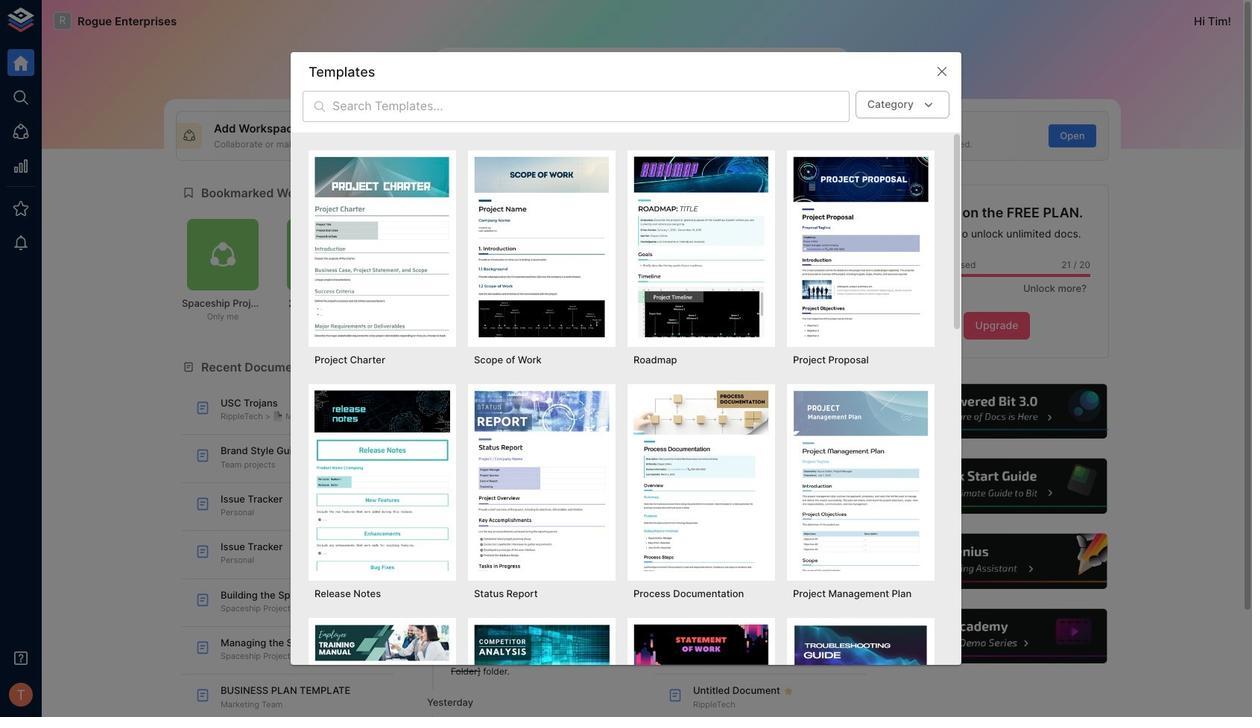 Task type: describe. For each thing, give the bounding box(es) containing it.
project management plan image
[[793, 391, 929, 572]]

competitor research report image
[[474, 625, 610, 718]]

employee training manual image
[[315, 625, 450, 718]]

roadmap image
[[634, 157, 769, 338]]

2 help image from the top
[[885, 457, 1109, 516]]

project charter image
[[315, 157, 450, 338]]

project proposal image
[[793, 157, 929, 338]]

status report image
[[474, 391, 610, 572]]

scope of work image
[[474, 157, 610, 338]]



Task type: locate. For each thing, give the bounding box(es) containing it.
statement of work image
[[634, 625, 769, 718]]

release notes image
[[315, 391, 450, 572]]

3 help image from the top
[[885, 532, 1109, 592]]

1 help image from the top
[[885, 382, 1109, 441]]

Search Templates... text field
[[332, 91, 850, 122]]

4 help image from the top
[[885, 608, 1109, 667]]

troubleshooting guide image
[[793, 625, 929, 718]]

dialog
[[291, 52, 962, 718]]

process documentation image
[[634, 391, 769, 572]]

help image
[[885, 382, 1109, 441], [885, 457, 1109, 516], [885, 532, 1109, 592], [885, 608, 1109, 667]]



Task type: vqa. For each thing, say whether or not it's contained in the screenshot.
Project Management Plan image
yes



